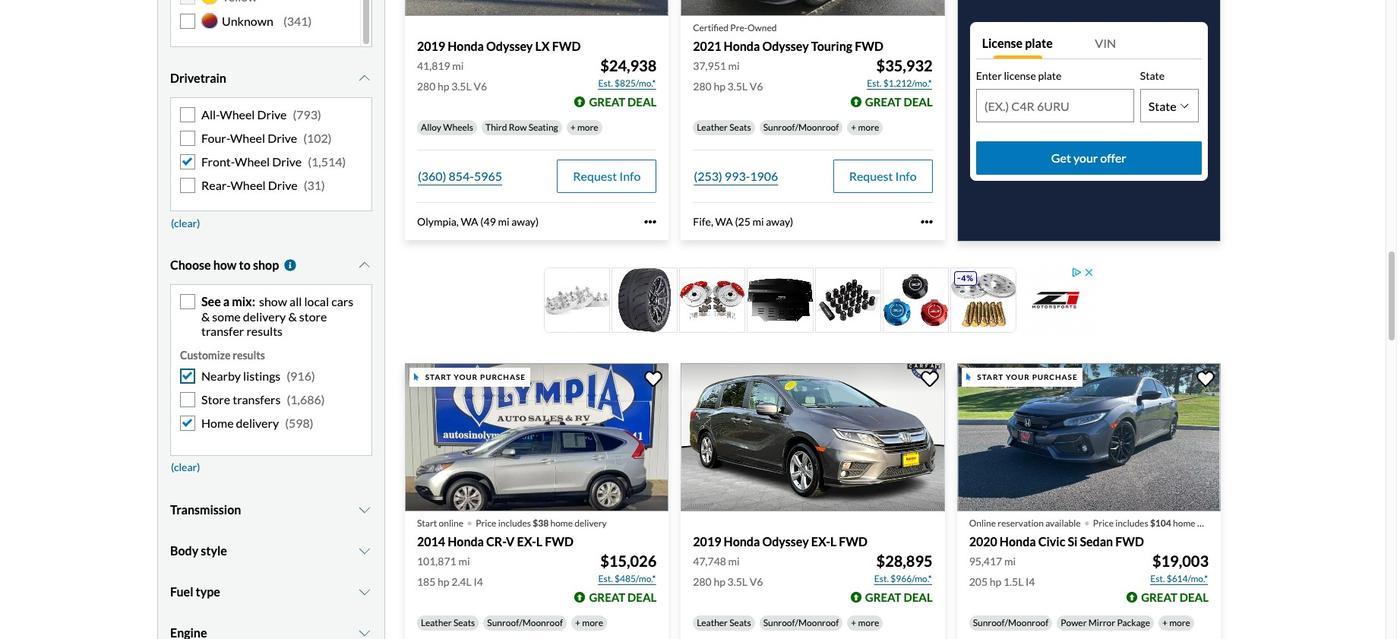 Task type: describe. For each thing, give the bounding box(es) containing it.
modern steel metallic 2019 honda odyssey ex-l fwd minivan front-wheel drive 9-speed automatic image
[[681, 363, 945, 512]]

more for $15,026
[[582, 617, 603, 629]]

101,871 mi 185 hp 2.4l i4
[[417, 555, 483, 588]]

(clear) button for show all local cars & some delivery & store transfer results
[[170, 456, 201, 478]]

owned
[[748, 22, 777, 33]]

mirror
[[1089, 617, 1116, 629]]

(102)
[[303, 131, 332, 145]]

wheel for front-
[[235, 154, 270, 169]]

mi for $15,026
[[459, 555, 470, 568]]

leather seats for $15,026
[[421, 617, 475, 629]]

get
[[1052, 151, 1071, 165]]

a
[[223, 294, 230, 309]]

$614/mo.*
[[1167, 573, 1208, 585]]

request info button for $35,932
[[833, 160, 933, 193]]

license
[[982, 36, 1023, 50]]

(1,514)
[[308, 154, 346, 169]]

nearby
[[201, 369, 241, 383]]

2019 honda odyssey ex-l fwd
[[693, 534, 868, 549]]

$35,932
[[877, 56, 933, 75]]

deal for $24,938
[[628, 95, 657, 109]]

chevron down image inside choose how to shop dropdown button
[[357, 259, 372, 272]]

+ more down 'est. $966/mo.*' button
[[851, 617, 879, 629]]

fwd inside start online · price includes $38 home delivery 2014 honda cr-v ex-l fwd
[[545, 534, 574, 549]]

price inside start online · price includes $38 home delivery 2014 honda cr-v ex-l fwd
[[476, 518, 496, 529]]

3.5l for $28,895
[[728, 576, 748, 588]]

delivery inside online reservation available · price includes $104 home delivery 2020 honda civic si sedan fwd
[[1197, 518, 1230, 529]]

listings
[[243, 369, 281, 383]]

ex- inside start online · price includes $38 home delivery 2014 honda cr-v ex-l fwd
[[517, 534, 536, 549]]

great deal for $35,932
[[865, 95, 933, 109]]

(341)
[[283, 13, 312, 28]]

leather down 47,748 mi 280 hp 3.5l v6
[[697, 617, 728, 629]]

info for $24,938
[[619, 169, 641, 183]]

fuel
[[170, 584, 193, 598]]

wa for $35,932
[[715, 215, 733, 228]]

$19,003 est. $614/mo.*
[[1151, 552, 1209, 585]]

leather for $15,026
[[421, 617, 452, 629]]

drive for front-wheel drive
[[272, 154, 302, 169]]

$15,026 est. $485/mo.*
[[598, 552, 657, 585]]

store transfers (1,686)
[[201, 392, 325, 407]]

license plate tab
[[976, 28, 1089, 59]]

2014 honda cr-v ex-l fwd suv / crossover front-wheel drive 5-speed automatic image
[[405, 363, 669, 512]]

license
[[1004, 69, 1036, 82]]

$15,026
[[600, 552, 657, 570]]

fuel type
[[170, 584, 220, 598]]

deal for $15,026
[[628, 591, 657, 604]]

seats down 47,748 mi 280 hp 3.5l v6
[[730, 617, 751, 629]]

body
[[170, 543, 198, 557]]

47,748 mi 280 hp 3.5l v6
[[693, 555, 763, 588]]

plate inside tab
[[1025, 36, 1053, 50]]

$35,932 est. $1,212/mo.*
[[867, 56, 933, 89]]

$485/mo.*
[[615, 573, 656, 585]]

includes inside online reservation available · price includes $104 home delivery 2020 honda civic si sedan fwd
[[1116, 518, 1149, 529]]

fife, wa (25 mi away)
[[693, 215, 794, 228]]

2019 for 2019 honda odyssey ex-l fwd
[[693, 534, 721, 549]]

online
[[439, 518, 464, 529]]

four-wheel drive (102)
[[201, 131, 332, 145]]

+ for $24,938
[[570, 122, 576, 133]]

2021
[[693, 39, 721, 53]]

41,819 mi 280 hp 3.5l v6
[[417, 59, 487, 93]]

great deal for $15,026
[[589, 591, 657, 604]]

request info for $24,938
[[573, 169, 641, 183]]

3.5l for $35,932
[[728, 80, 748, 93]]

online
[[969, 518, 996, 529]]

odyssey for ex-
[[762, 534, 809, 549]]

+ for $35,932
[[851, 122, 857, 133]]

get your offer button
[[976, 141, 1202, 175]]

95,417 mi 205 hp 1.5l i4
[[969, 555, 1035, 588]]

mi for $24,938
[[452, 59, 464, 72]]

start your purchase for ·
[[425, 372, 526, 381]]

(253) 993-1906
[[694, 169, 778, 183]]

online reservation available · price includes $104 home delivery 2020 honda civic si sedan fwd
[[969, 508, 1230, 549]]

third row seating
[[486, 122, 558, 133]]

purchase for price
[[480, 372, 526, 381]]

your for available
[[1006, 372, 1030, 381]]

to
[[239, 258, 251, 272]]

(598)
[[285, 416, 314, 430]]

pre-
[[731, 22, 748, 33]]

2019 for 2019 honda odyssey lx fwd
[[417, 39, 445, 53]]

start for available
[[977, 372, 1004, 381]]

info for $35,932
[[896, 169, 917, 183]]

alloy wheels
[[421, 122, 473, 133]]

local
[[304, 294, 329, 309]]

3.5l for $24,938
[[452, 80, 472, 93]]

delivery inside show all local cars & some delivery & store transfer results
[[243, 309, 286, 323]]

· inside online reservation available · price includes $104 home delivery 2020 honda civic si sedan fwd
[[1084, 508, 1090, 535]]

body style
[[170, 543, 227, 557]]

mouse pointer image for ·
[[414, 373, 419, 381]]

tab list containing license plate
[[976, 28, 1202, 59]]

854-
[[449, 169, 474, 183]]

show all local cars & some delivery & store transfer results
[[201, 294, 353, 338]]

rear-
[[201, 178, 231, 192]]

start inside start online · price includes $38 home delivery 2014 honda cr-v ex-l fwd
[[417, 518, 437, 529]]

reservation
[[998, 518, 1044, 529]]

47,748
[[693, 555, 726, 568]]

2 & from the left
[[288, 309, 297, 323]]

1906
[[750, 169, 778, 183]]

$1,212/mo.*
[[884, 78, 932, 89]]

gray 2020 honda civic si sedan fwd sedan front-wheel drive 6-speed manual image
[[957, 363, 1221, 512]]

chevron down image for fuel type
[[357, 586, 372, 598]]

more down 'est. $966/mo.*' button
[[858, 617, 879, 629]]

see
[[201, 294, 221, 309]]

row
[[509, 122, 527, 133]]

ellipsis h image
[[645, 216, 657, 228]]

request for $24,938
[[573, 169, 617, 183]]

request info for $35,932
[[849, 169, 917, 183]]

mouse pointer image for available
[[967, 373, 971, 381]]

+ for $19,003
[[1163, 617, 1168, 629]]

drivetrain button
[[170, 59, 372, 97]]

enter license plate
[[976, 69, 1062, 82]]

$104
[[1150, 518, 1172, 529]]

see a mix:
[[201, 294, 255, 309]]

hp for $19,003
[[990, 576, 1002, 588]]

5965
[[474, 169, 502, 183]]

(360) 854-5965 button
[[417, 160, 503, 193]]

+ more for $15,026
[[575, 617, 603, 629]]

customize
[[180, 349, 231, 362]]

drive for all-wheel drive
[[257, 107, 287, 121]]

home delivery (598)
[[201, 416, 314, 430]]

deal for $28,895
[[904, 591, 933, 604]]

away) for $24,938
[[512, 215, 539, 228]]

more for $24,938
[[578, 122, 599, 133]]

est. $966/mo.* button
[[874, 572, 933, 587]]

how
[[213, 258, 237, 272]]

1 & from the left
[[201, 309, 210, 323]]

$966/mo.*
[[891, 573, 932, 585]]

nearby listings (916)
[[201, 369, 315, 383]]

start online · price includes $38 home delivery 2014 honda cr-v ex-l fwd
[[417, 508, 607, 549]]

1 vertical spatial plate
[[1038, 69, 1062, 82]]

mi right (25
[[753, 215, 764, 228]]

seats for $15,026
[[454, 617, 475, 629]]

seats for $35,932
[[730, 122, 751, 133]]

41,819
[[417, 59, 450, 72]]

unknown
[[222, 13, 273, 28]]

great deal for $19,003
[[1141, 591, 1209, 604]]

wheel for rear-
[[231, 178, 266, 192]]

honda inside certified pre-owned 2021 honda odyssey touring fwd
[[724, 39, 760, 53]]

choose how to shop button
[[170, 247, 372, 285]]

2014
[[417, 534, 445, 549]]

start for ·
[[425, 372, 452, 381]]

est. $485/mo.* button
[[598, 572, 657, 587]]

+ for $15,026
[[575, 617, 581, 629]]

vin tab
[[1089, 28, 1202, 59]]

mi for $19,003
[[1005, 555, 1016, 568]]

ellipsis h image
[[921, 216, 933, 228]]

honda inside online reservation available · price includes $104 home delivery 2020 honda civic si sedan fwd
[[1000, 534, 1036, 549]]

$19,003
[[1153, 552, 1209, 570]]

(25
[[735, 215, 751, 228]]

certified
[[693, 22, 729, 33]]

est. for $28,895
[[875, 573, 889, 585]]



Task type: vqa. For each thing, say whether or not it's contained in the screenshot.


Task type: locate. For each thing, give the bounding box(es) containing it.
280 inside 47,748 mi 280 hp 3.5l v6
[[693, 576, 712, 588]]

2019 up 41,819
[[417, 39, 445, 53]]

hp inside '41,819 mi 280 hp 3.5l v6'
[[438, 80, 450, 93]]

est.
[[598, 78, 613, 89], [867, 78, 882, 89], [598, 573, 613, 585], [875, 573, 889, 585], [1151, 573, 1165, 585]]

more down est. $614/mo.* button
[[1170, 617, 1191, 629]]

0 horizontal spatial info
[[619, 169, 641, 183]]

purchase for ·
[[1032, 372, 1078, 381]]

1 horizontal spatial i4
[[1026, 576, 1035, 588]]

0 horizontal spatial start your purchase
[[425, 372, 526, 381]]

v6 inside 37,951 mi 280 hp 3.5l v6
[[750, 80, 763, 93]]

fwd inside certified pre-owned 2021 honda odyssey touring fwd
[[855, 39, 884, 53]]

est. down $19,003
[[1151, 573, 1165, 585]]

chevron down image for transmission
[[357, 503, 372, 516]]

choose
[[170, 258, 211, 272]]

hp for $24,938
[[438, 80, 450, 93]]

(253)
[[694, 169, 722, 183]]

1.5l
[[1004, 576, 1024, 588]]

wheel up rear-wheel drive (31)
[[235, 154, 270, 169]]

leather
[[697, 122, 728, 133], [421, 617, 452, 629], [697, 617, 728, 629]]

280 for $28,895
[[693, 576, 712, 588]]

leather seats for $35,932
[[697, 122, 751, 133]]

est. inside '$35,932 est. $1,212/mo.*'
[[867, 78, 882, 89]]

l
[[536, 534, 543, 549], [831, 534, 837, 549]]

+ more down est. $1,212/mo.* button
[[851, 122, 879, 133]]

mi for $28,895
[[728, 555, 740, 568]]

chevron down image inside fuel type "dropdown button"
[[357, 586, 372, 598]]

est. $825/mo.* button
[[598, 76, 657, 91]]

280 for $24,938
[[417, 80, 436, 93]]

chevron down image inside body style dropdown button
[[357, 545, 372, 557]]

price up sedan
[[1093, 518, 1114, 529]]

rear-wheel drive (31)
[[201, 178, 325, 192]]

cr-
[[486, 534, 506, 549]]

great for $19,003
[[1141, 591, 1178, 604]]

transmission
[[170, 502, 241, 516]]

cars
[[331, 294, 353, 309]]

wheel for all-
[[220, 107, 255, 121]]

(clear) up transmission
[[171, 461, 200, 473]]

package
[[1117, 617, 1150, 629]]

Enter license plate field
[[977, 90, 1134, 122]]

0 vertical spatial results
[[246, 324, 283, 338]]

1 vertical spatial results
[[233, 349, 265, 362]]

v6 down certified pre-owned 2021 honda odyssey touring fwd
[[750, 80, 763, 93]]

3.5l up wheels
[[452, 80, 472, 93]]

includes left $104
[[1116, 518, 1149, 529]]

est. down $28,895
[[875, 573, 889, 585]]

certified pre-owned 2021 honda odyssey touring fwd
[[693, 22, 884, 53]]

1 horizontal spatial price
[[1093, 518, 1114, 529]]

deal down $966/mo.* on the bottom of page
[[904, 591, 933, 604]]

· right the 'available'
[[1084, 508, 1090, 535]]

delivery up $19,003
[[1197, 518, 1230, 529]]

v6 inside '41,819 mi 280 hp 3.5l v6'
[[474, 80, 487, 93]]

chevron down image inside drivetrain dropdown button
[[357, 72, 372, 84]]

0 horizontal spatial request
[[573, 169, 617, 183]]

0 horizontal spatial away)
[[512, 215, 539, 228]]

$24,938
[[600, 56, 657, 75]]

1 mouse pointer image from the left
[[414, 373, 419, 381]]

2 info from the left
[[896, 169, 917, 183]]

four-
[[201, 131, 230, 145]]

est. for $19,003
[[1151, 573, 1165, 585]]

1 horizontal spatial home
[[1173, 518, 1196, 529]]

1 horizontal spatial purchase
[[1032, 372, 1078, 381]]

deal down $1,212/mo.* in the right of the page
[[904, 95, 933, 109]]

great down est. $825/mo.* button
[[589, 95, 626, 109]]

est. for $15,026
[[598, 573, 613, 585]]

mi inside 101,871 mi 185 hp 2.4l i4
[[459, 555, 470, 568]]

185
[[417, 576, 436, 588]]

1 horizontal spatial ·
[[1084, 508, 1090, 535]]

mi up 2.4l
[[459, 555, 470, 568]]

great deal for $28,895
[[865, 591, 933, 604]]

odyssey inside certified pre-owned 2021 honda odyssey touring fwd
[[762, 39, 809, 53]]

0 horizontal spatial i4
[[474, 576, 483, 588]]

1 horizontal spatial 2019
[[693, 534, 721, 549]]

1 vertical spatial 2019
[[693, 534, 721, 549]]

6 chevron down image from the top
[[357, 627, 372, 639]]

est. inside $24,938 est. $825/mo.*
[[598, 78, 613, 89]]

2 · from the left
[[1084, 508, 1090, 535]]

hp down 41,819
[[438, 80, 450, 93]]

1 · from the left
[[467, 508, 473, 535]]

your
[[1074, 151, 1098, 165], [454, 372, 478, 381], [1006, 372, 1030, 381]]

home right $104
[[1173, 518, 1196, 529]]

honda down online
[[448, 534, 484, 549]]

2 (clear) button from the top
[[170, 456, 201, 478]]

wheel for four-
[[230, 131, 265, 145]]

odyssey left lx at the top left of the page
[[486, 39, 533, 53]]

0 horizontal spatial l
[[536, 534, 543, 549]]

delivery right $38
[[575, 518, 607, 529]]

great down est. $1,212/mo.* button
[[865, 95, 902, 109]]

chevron down image
[[357, 72, 372, 84], [357, 259, 372, 272], [357, 503, 372, 516], [357, 545, 372, 557], [357, 586, 372, 598], [357, 627, 372, 639]]

mi right (49
[[498, 215, 510, 228]]

results
[[246, 324, 283, 338], [233, 349, 265, 362]]

(clear)
[[171, 217, 200, 229], [171, 461, 200, 473]]

2 i4 from the left
[[1026, 576, 1035, 588]]

leather seats down 47,748 mi 280 hp 3.5l v6
[[697, 617, 751, 629]]

2 away) from the left
[[766, 215, 794, 228]]

away) right (49
[[512, 215, 539, 228]]

hp for $15,026
[[438, 576, 450, 588]]

3.5l inside '41,819 mi 280 hp 3.5l v6'
[[452, 80, 472, 93]]

2 mouse pointer image from the left
[[967, 373, 971, 381]]

i4 inside 101,871 mi 185 hp 2.4l i4
[[474, 576, 483, 588]]

great down est. $614/mo.* button
[[1141, 591, 1178, 604]]

2 request info from the left
[[849, 169, 917, 183]]

993-
[[725, 169, 750, 183]]

1 horizontal spatial ex-
[[811, 534, 831, 549]]

home inside online reservation available · price includes $104 home delivery 2020 honda civic si sedan fwd
[[1173, 518, 1196, 529]]

2 request info button from the left
[[833, 160, 933, 193]]

great for $15,026
[[589, 591, 626, 604]]

power
[[1061, 617, 1087, 629]]

leather seats up (253) 993-1906
[[697, 122, 751, 133]]

deal for $35,932
[[904, 95, 933, 109]]

lunar silver metallic 2019 honda odyssey lx fwd minivan front-wheel drive 9-speed automatic image
[[405, 0, 669, 16]]

1 horizontal spatial &
[[288, 309, 297, 323]]

2020
[[969, 534, 998, 549]]

more for $19,003
[[1170, 617, 1191, 629]]

1 horizontal spatial start your purchase
[[977, 372, 1078, 381]]

i4 for ·
[[474, 576, 483, 588]]

l inside start online · price includes $38 home delivery 2014 honda cr-v ex-l fwd
[[536, 534, 543, 549]]

hp inside 101,871 mi 185 hp 2.4l i4
[[438, 576, 450, 588]]

1 away) from the left
[[512, 215, 539, 228]]

request for $35,932
[[849, 169, 893, 183]]

drive for rear-wheel drive
[[268, 178, 298, 192]]

1 horizontal spatial your
[[1006, 372, 1030, 381]]

1 chevron down image from the top
[[357, 72, 372, 84]]

includes inside start online · price includes $38 home delivery 2014 honda cr-v ex-l fwd
[[498, 518, 531, 529]]

1 (clear) from the top
[[171, 217, 200, 229]]

hp for $28,895
[[714, 576, 726, 588]]

wa for $24,938
[[461, 215, 478, 228]]

0 vertical spatial plate
[[1025, 36, 1053, 50]]

leather seats
[[697, 122, 751, 133], [421, 617, 475, 629], [697, 617, 751, 629]]

0 vertical spatial (clear)
[[171, 217, 200, 229]]

2 request from the left
[[849, 169, 893, 183]]

2 horizontal spatial your
[[1074, 151, 1098, 165]]

great down est. $485/mo.* button in the bottom of the page
[[589, 591, 626, 604]]

3 chevron down image from the top
[[357, 503, 372, 516]]

est. for $35,932
[[867, 78, 882, 89]]

price
[[476, 518, 496, 529], [1093, 518, 1114, 529]]

i4 right 1.5l
[[1026, 576, 1035, 588]]

mi up 1.5l
[[1005, 555, 1016, 568]]

$28,895
[[877, 552, 933, 570]]

1 horizontal spatial request info button
[[833, 160, 933, 193]]

delivery down transfers
[[236, 416, 279, 430]]

odyssey down owned
[[762, 39, 809, 53]]

mi inside '41,819 mi 280 hp 3.5l v6'
[[452, 59, 464, 72]]

est. inside $15,026 est. $485/mo.*
[[598, 573, 613, 585]]

& down all
[[288, 309, 297, 323]]

+ more down est. $485/mo.* button in the bottom of the page
[[575, 617, 603, 629]]

2 price from the left
[[1093, 518, 1114, 529]]

advertisement region
[[543, 266, 1096, 334]]

great deal down est. $485/mo.* button in the bottom of the page
[[589, 591, 657, 604]]

chevron down image inside the transmission dropdown button
[[357, 503, 372, 516]]

great down 'est. $966/mo.*' button
[[865, 591, 902, 604]]

hp inside 37,951 mi 280 hp 3.5l v6
[[714, 80, 726, 93]]

great deal down 'est. $966/mo.*' button
[[865, 591, 933, 604]]

leather for $35,932
[[697, 122, 728, 133]]

280
[[417, 80, 436, 93], [693, 80, 712, 93], [693, 576, 712, 588]]

1 horizontal spatial request info
[[849, 169, 917, 183]]

vin
[[1095, 36, 1116, 50]]

1 start your purchase from the left
[[425, 372, 526, 381]]

280 down 41,819
[[417, 80, 436, 93]]

deal down $614/mo.*
[[1180, 591, 1209, 604]]

0 horizontal spatial 2019
[[417, 39, 445, 53]]

wheel up four-
[[220, 107, 255, 121]]

hp right 185
[[438, 576, 450, 588]]

great for $28,895
[[865, 591, 902, 604]]

1 request from the left
[[573, 169, 617, 183]]

1 horizontal spatial l
[[831, 534, 837, 549]]

drive down four-wheel drive (102)
[[272, 154, 302, 169]]

est. inside $19,003 est. $614/mo.*
[[1151, 573, 1165, 585]]

results up the nearby listings (916)
[[233, 349, 265, 362]]

3.5l down 2019 honda odyssey ex-l fwd
[[728, 576, 748, 588]]

all-wheel drive (793)
[[201, 107, 321, 121]]

mi inside 37,951 mi 280 hp 3.5l v6
[[728, 59, 740, 72]]

1 info from the left
[[619, 169, 641, 183]]

37,951 mi 280 hp 3.5l v6
[[693, 59, 763, 93]]

available
[[1046, 518, 1081, 529]]

1 request info button from the left
[[557, 160, 657, 193]]

home inside start online · price includes $38 home delivery 2014 honda cr-v ex-l fwd
[[551, 518, 573, 529]]

delivery down show on the left of page
[[243, 309, 286, 323]]

i4
[[474, 576, 483, 588], [1026, 576, 1035, 588]]

mi for $35,932
[[728, 59, 740, 72]]

home right $38
[[551, 518, 573, 529]]

est. left $1,212/mo.* in the right of the page
[[867, 78, 882, 89]]

great deal down est. $1,212/mo.* button
[[865, 95, 933, 109]]

1 horizontal spatial request
[[849, 169, 893, 183]]

mouse pointer image
[[414, 373, 419, 381], [967, 373, 971, 381]]

280 down 47,748
[[693, 576, 712, 588]]

includes up v
[[498, 518, 531, 529]]

si
[[1068, 534, 1078, 549]]

show
[[259, 294, 287, 309]]

2 home from the left
[[1173, 518, 1196, 529]]

1 l from the left
[[536, 534, 543, 549]]

1 horizontal spatial wa
[[715, 215, 733, 228]]

· right online
[[467, 508, 473, 535]]

honda down 'pre-'
[[724, 39, 760, 53]]

2 chevron down image from the top
[[357, 259, 372, 272]]

request info button for $24,938
[[557, 160, 657, 193]]

lx
[[535, 39, 550, 53]]

v6 down 2019 honda odyssey ex-l fwd
[[750, 576, 763, 588]]

+ more
[[570, 122, 599, 133], [851, 122, 879, 133], [575, 617, 603, 629], [851, 617, 879, 629], [1163, 617, 1191, 629]]

2 wa from the left
[[715, 215, 733, 228]]

3.5l
[[452, 80, 472, 93], [728, 80, 748, 93], [728, 576, 748, 588]]

wheels
[[443, 122, 473, 133]]

results inside show all local cars & some delivery & store transfer results
[[246, 324, 283, 338]]

0 vertical spatial (clear) button
[[170, 212, 201, 234]]

+ more for $35,932
[[851, 122, 879, 133]]

0 horizontal spatial wa
[[461, 215, 478, 228]]

results down show on the left of page
[[246, 324, 283, 338]]

hp for $35,932
[[714, 80, 726, 93]]

est. $614/mo.* button
[[1150, 572, 1209, 587]]

1 ex- from the left
[[517, 534, 536, 549]]

transfers
[[233, 392, 281, 407]]

v6 inside 47,748 mi 280 hp 3.5l v6
[[750, 576, 763, 588]]

1 purchase from the left
[[480, 372, 526, 381]]

280 inside '41,819 mi 280 hp 3.5l v6'
[[417, 80, 436, 93]]

away) right (25
[[766, 215, 794, 228]]

great for $24,938
[[589, 95, 626, 109]]

more for $35,932
[[858, 122, 879, 133]]

hp down "37,951"
[[714, 80, 726, 93]]

(clear) button
[[170, 212, 201, 234], [170, 456, 201, 478]]

delivery inside start online · price includes $38 home delivery 2014 honda cr-v ex-l fwd
[[575, 518, 607, 529]]

1 vertical spatial (clear) button
[[170, 456, 201, 478]]

fuel type button
[[170, 573, 372, 611]]

all
[[290, 294, 302, 309]]

delivery
[[243, 309, 286, 323], [236, 416, 279, 430], [575, 518, 607, 529], [1197, 518, 1230, 529]]

(clear) button up choose at the left of page
[[170, 212, 201, 234]]

drivetrain
[[170, 70, 226, 85]]

1 horizontal spatial includes
[[1116, 518, 1149, 529]]

great deal down est. $614/mo.* button
[[1141, 591, 1209, 604]]

drive down front-wheel drive (1,514)
[[268, 178, 298, 192]]

drive
[[257, 107, 287, 121], [268, 131, 297, 145], [272, 154, 302, 169], [268, 178, 298, 192]]

transmission button
[[170, 491, 372, 529]]

0 horizontal spatial &
[[201, 309, 210, 323]]

(793)
[[293, 107, 321, 121]]

+ more for $19,003
[[1163, 617, 1191, 629]]

5 chevron down image from the top
[[357, 586, 372, 598]]

request info button up ellipsis h image
[[833, 160, 933, 193]]

choose how to shop
[[170, 258, 279, 272]]

request info button
[[557, 160, 657, 193], [833, 160, 933, 193]]

0 vertical spatial 2019
[[417, 39, 445, 53]]

mi
[[452, 59, 464, 72], [728, 59, 740, 72], [498, 215, 510, 228], [753, 215, 764, 228], [459, 555, 470, 568], [728, 555, 740, 568], [1005, 555, 1016, 568]]

v6 up third
[[474, 80, 487, 93]]

start your purchase for available
[[977, 372, 1078, 381]]

1 horizontal spatial mouse pointer image
[[967, 373, 971, 381]]

101,871
[[417, 555, 456, 568]]

more down est. $485/mo.* button in the bottom of the page
[[582, 617, 603, 629]]

2 l from the left
[[831, 534, 837, 549]]

v6 for $35,932
[[750, 80, 763, 93]]

est. inside $28,895 est. $966/mo.*
[[875, 573, 889, 585]]

front-
[[201, 154, 235, 169]]

1 wa from the left
[[461, 215, 478, 228]]

(916)
[[287, 369, 315, 383]]

mi right 47,748
[[728, 555, 740, 568]]

hp inside 47,748 mi 280 hp 3.5l v6
[[714, 576, 726, 588]]

tab list
[[976, 28, 1202, 59]]

280 inside 37,951 mi 280 hp 3.5l v6
[[693, 80, 712, 93]]

0 horizontal spatial mouse pointer image
[[414, 373, 419, 381]]

drive up four-wheel drive (102)
[[257, 107, 287, 121]]

v6 for $28,895
[[750, 576, 763, 588]]

$24,938 est. $825/mo.*
[[598, 56, 657, 89]]

2 purchase from the left
[[1032, 372, 1078, 381]]

(clear) button up transmission
[[170, 456, 201, 478]]

+ more for $24,938
[[570, 122, 599, 133]]

deal down '$825/mo.*' at the top
[[628, 95, 657, 109]]

(clear) up choose at the left of page
[[171, 217, 200, 229]]

3.5l inside 37,951 mi 280 hp 3.5l v6
[[728, 80, 748, 93]]

odyssey for lx
[[486, 39, 533, 53]]

3.5l down 'pre-'
[[728, 80, 748, 93]]

wheel down front-wheel drive (1,514)
[[231, 178, 266, 192]]

honda inside start online · price includes $38 home delivery 2014 honda cr-v ex-l fwd
[[448, 534, 484, 549]]

drive up front-wheel drive (1,514)
[[268, 131, 297, 145]]

seats
[[730, 122, 751, 133], [454, 617, 475, 629], [730, 617, 751, 629]]

mi right "37,951"
[[728, 59, 740, 72]]

+
[[570, 122, 576, 133], [851, 122, 857, 133], [575, 617, 581, 629], [851, 617, 857, 629], [1163, 617, 1168, 629]]

your for ·
[[454, 372, 478, 381]]

store
[[201, 392, 230, 407]]

2 (clear) from the top
[[171, 461, 200, 473]]

i4 for available
[[1026, 576, 1035, 588]]

seats up 993-
[[730, 122, 751, 133]]

wheel down the all-wheel drive (793)
[[230, 131, 265, 145]]

0 horizontal spatial request info
[[573, 169, 641, 183]]

fwd
[[552, 39, 581, 53], [855, 39, 884, 53], [545, 534, 574, 549], [839, 534, 868, 549], [1116, 534, 1144, 549]]

1 home from the left
[[551, 518, 573, 529]]

odyssey up 47,748 mi 280 hp 3.5l v6
[[762, 534, 809, 549]]

fwd inside online reservation available · price includes $104 home delivery 2020 honda civic si sedan fwd
[[1116, 534, 1144, 549]]

price inside online reservation available · price includes $104 home delivery 2020 honda civic si sedan fwd
[[1093, 518, 1114, 529]]

+ more right package
[[1163, 617, 1191, 629]]

wheel
[[220, 107, 255, 121], [230, 131, 265, 145], [235, 154, 270, 169], [231, 178, 266, 192]]

1 includes from the left
[[498, 518, 531, 529]]

(clear) for show all local cars & some delivery & store transfer results
[[171, 461, 200, 473]]

sedan
[[1080, 534, 1113, 549]]

0 horizontal spatial price
[[476, 518, 496, 529]]

1 i4 from the left
[[474, 576, 483, 588]]

· inside start online · price includes $38 home delivery 2014 honda cr-v ex-l fwd
[[467, 508, 473, 535]]

leather up (253)
[[697, 122, 728, 133]]

your inside button
[[1074, 151, 1098, 165]]

mi inside 47,748 mi 280 hp 3.5l v6
[[728, 555, 740, 568]]

leather seats down 2.4l
[[421, 617, 475, 629]]

price up cr-
[[476, 518, 496, 529]]

0 horizontal spatial includes
[[498, 518, 531, 529]]

v
[[506, 534, 515, 549]]

1 (clear) button from the top
[[170, 212, 201, 234]]

1 horizontal spatial info
[[896, 169, 917, 183]]

honda up 47,748 mi 280 hp 3.5l v6
[[724, 534, 760, 549]]

license plate
[[982, 36, 1053, 50]]

honda down reservation
[[1000, 534, 1036, 549]]

v6 for $24,938
[[474, 80, 487, 93]]

i4 inside 95,417 mi 205 hp 1.5l i4
[[1026, 576, 1035, 588]]

2 start your purchase from the left
[[977, 372, 1078, 381]]

0 horizontal spatial your
[[454, 372, 478, 381]]

great
[[589, 95, 626, 109], [865, 95, 902, 109], [589, 591, 626, 604], [865, 591, 902, 604], [1141, 591, 1178, 604]]

seats down 2.4l
[[454, 617, 475, 629]]

mi inside 95,417 mi 205 hp 1.5l i4
[[1005, 555, 1016, 568]]

mi right 41,819
[[452, 59, 464, 72]]

great deal for $24,938
[[589, 95, 657, 109]]

(clear) button for (793)
[[170, 212, 201, 234]]

0 horizontal spatial ·
[[467, 508, 473, 535]]

hp right the 205
[[990, 576, 1002, 588]]

chevron down image for drivetrain
[[357, 72, 372, 84]]

1 horizontal spatial away)
[[766, 215, 794, 228]]

2 includes from the left
[[1116, 518, 1149, 529]]

third
[[486, 122, 507, 133]]

chevron down image for body style
[[357, 545, 372, 557]]

0 horizontal spatial purchase
[[480, 372, 526, 381]]

home
[[201, 416, 234, 430]]

away) for $35,932
[[766, 215, 794, 228]]

& down see
[[201, 309, 210, 323]]

est. down $24,938
[[598, 78, 613, 89]]

info circle image
[[283, 259, 298, 272]]

includes
[[498, 518, 531, 529], [1116, 518, 1149, 529]]

2019 honda odyssey lx fwd
[[417, 39, 581, 53]]

drive for four-wheel drive
[[268, 131, 297, 145]]

more down est. $1,212/mo.* button
[[858, 122, 879, 133]]

4 chevron down image from the top
[[357, 545, 372, 557]]

great for $35,932
[[865, 95, 902, 109]]

hp down 47,748
[[714, 576, 726, 588]]

(49
[[481, 215, 496, 228]]

1 vertical spatial (clear)
[[171, 461, 200, 473]]

get your offer
[[1052, 151, 1127, 165]]

deal for $19,003
[[1180, 591, 1209, 604]]

type
[[196, 584, 220, 598]]

hp inside 95,417 mi 205 hp 1.5l i4
[[990, 576, 1002, 588]]

all-
[[201, 107, 220, 121]]

+ more right seating at the top
[[570, 122, 599, 133]]

2 ex- from the left
[[811, 534, 831, 549]]

olympia,
[[417, 215, 459, 228]]

0 horizontal spatial home
[[551, 518, 573, 529]]

est. for $24,938
[[598, 78, 613, 89]]

deal down $485/mo.*
[[628, 591, 657, 604]]

3.5l inside 47,748 mi 280 hp 3.5l v6
[[728, 576, 748, 588]]

0 horizontal spatial ex-
[[517, 534, 536, 549]]

honda up '41,819 mi 280 hp 3.5l v6'
[[448, 39, 484, 53]]

0 horizontal spatial request info button
[[557, 160, 657, 193]]

modern steel metallic 2021 honda odyssey touring fwd minivan front-wheel drive automatic image
[[681, 0, 945, 16]]

shop
[[253, 258, 279, 272]]

280 for $35,932
[[693, 80, 712, 93]]

2019 up 47,748
[[693, 534, 721, 549]]

1 price from the left
[[476, 518, 496, 529]]

leather down 185
[[421, 617, 452, 629]]

i4 right 2.4l
[[474, 576, 483, 588]]

wa left (25
[[715, 215, 733, 228]]

1 request info from the left
[[573, 169, 641, 183]]

(clear) for (793)
[[171, 217, 200, 229]]



